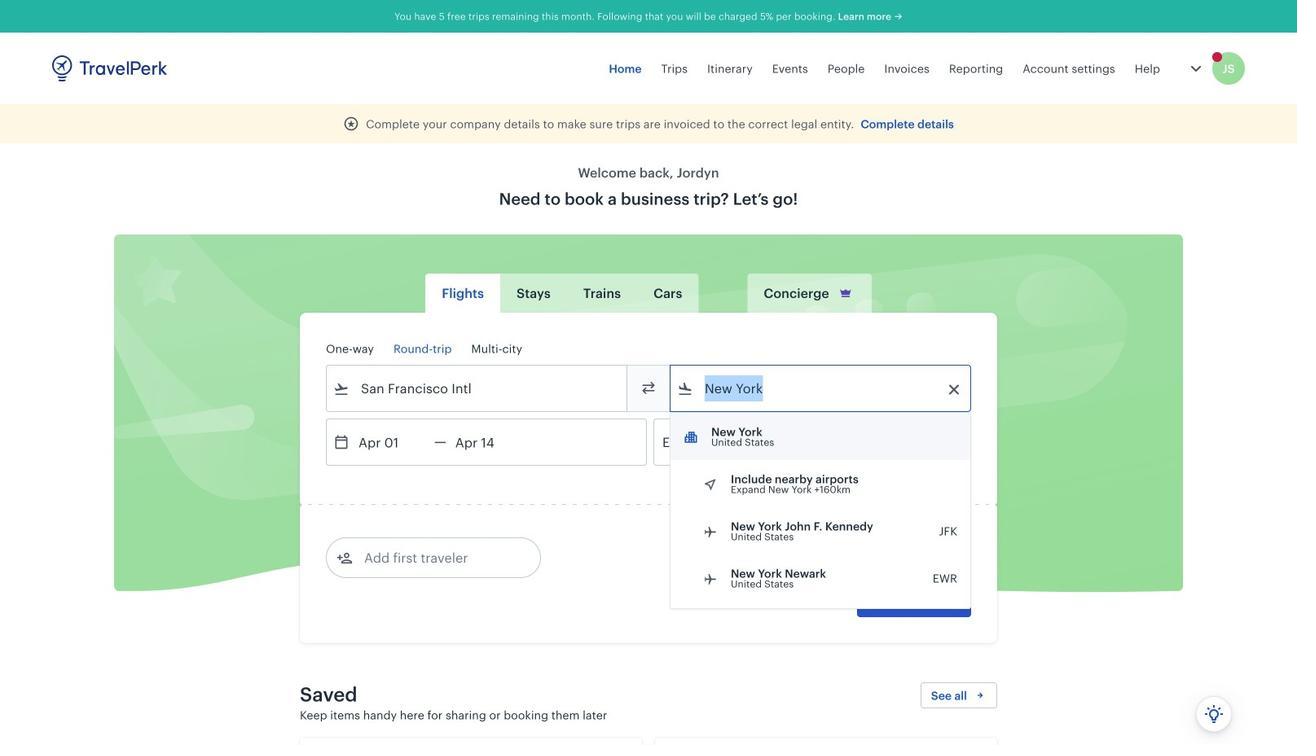 Task type: describe. For each thing, give the bounding box(es) containing it.
Depart text field
[[350, 420, 434, 465]]

Return text field
[[446, 420, 531, 465]]

Add first traveler search field
[[353, 545, 522, 571]]



Task type: locate. For each thing, give the bounding box(es) containing it.
From search field
[[350, 376, 606, 402]]

To search field
[[694, 376, 949, 402]]



